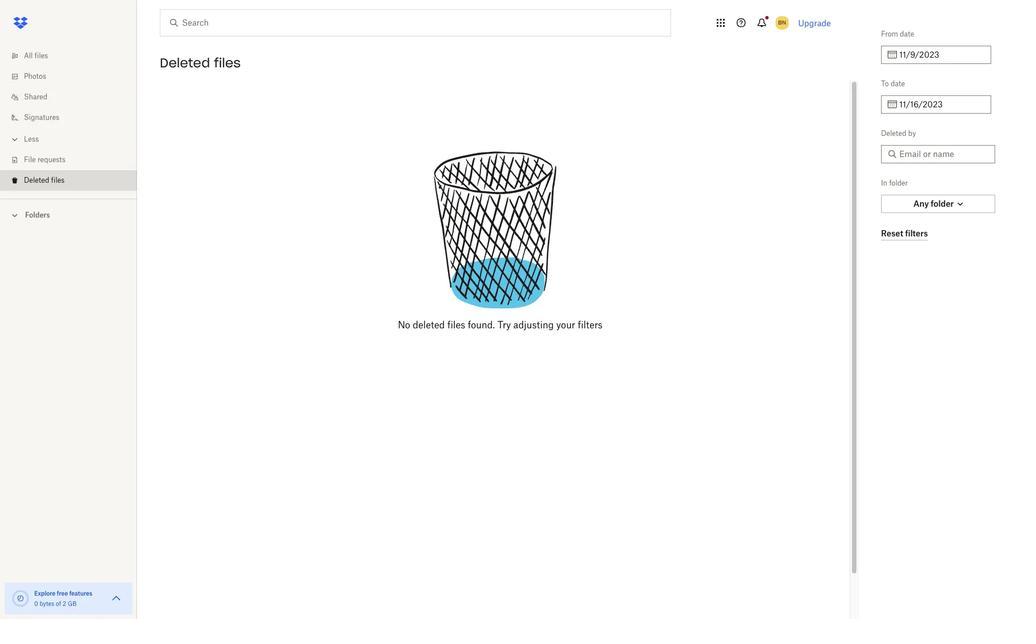 Task type: describe. For each thing, give the bounding box(es) containing it.
in folder
[[882, 179, 909, 187]]

all
[[24, 51, 33, 60]]

all files link
[[9, 46, 137, 66]]

less
[[24, 135, 39, 143]]

files inside "list item"
[[51, 176, 65, 184]]

folder for in folder
[[890, 179, 909, 187]]

any folder button
[[882, 195, 996, 213]]

no
[[398, 319, 411, 331]]

try
[[498, 319, 511, 331]]

deleted files link
[[9, 170, 137, 191]]

file requests
[[24, 155, 66, 164]]

file requests link
[[9, 150, 137, 170]]

from
[[882, 30, 899, 38]]

all files
[[24, 51, 48, 60]]

deleted by
[[882, 129, 917, 138]]

to
[[882, 79, 890, 88]]

reset filters
[[882, 228, 929, 238]]

date for to date
[[891, 79, 906, 88]]

filters inside button
[[906, 228, 929, 238]]

bn
[[779, 19, 787, 26]]

From date text field
[[900, 49, 985, 61]]

0
[[34, 600, 38, 607]]

To date text field
[[900, 98, 985, 111]]

upgrade link
[[799, 18, 832, 28]]

1 horizontal spatial deleted files
[[160, 55, 241, 71]]

your
[[557, 319, 576, 331]]

reset
[[882, 228, 904, 238]]

Deleted by text field
[[900, 148, 989, 160]]

deleted inside "list item"
[[24, 176, 49, 184]]

dropbox image
[[9, 11, 32, 34]]

explore free features 0 bytes of 2 gb
[[34, 590, 92, 607]]



Task type: vqa. For each thing, say whether or not it's contained in the screenshot.
the email@email.com text field
no



Task type: locate. For each thing, give the bounding box(es) containing it.
date for from date
[[901, 30, 915, 38]]

file
[[24, 155, 36, 164]]

deleted files
[[160, 55, 241, 71], [24, 176, 65, 184]]

requests
[[38, 155, 66, 164]]

date right to
[[891, 79, 906, 88]]

of
[[56, 600, 61, 607]]

2 horizontal spatial deleted
[[882, 129, 907, 138]]

less image
[[9, 134, 21, 145]]

features
[[69, 590, 92, 597]]

list containing all files
[[0, 39, 137, 199]]

folder right in
[[890, 179, 909, 187]]

folder for any folder
[[932, 199, 955, 208]]

photos link
[[9, 66, 137, 87]]

folders
[[25, 211, 50, 219]]

0 horizontal spatial deleted
[[24, 176, 49, 184]]

2 vertical spatial deleted
[[24, 176, 49, 184]]

date
[[901, 30, 915, 38], [891, 79, 906, 88]]

filters right reset
[[906, 228, 929, 238]]

shared link
[[9, 87, 137, 107]]

deleted
[[413, 319, 445, 331]]

from date
[[882, 30, 915, 38]]

reset filters button
[[882, 227, 929, 240]]

photos
[[24, 72, 46, 81]]

2
[[63, 600, 66, 607]]

folder right any
[[932, 199, 955, 208]]

folder
[[890, 179, 909, 187], [932, 199, 955, 208]]

0 horizontal spatial folder
[[890, 179, 909, 187]]

0 horizontal spatial deleted files
[[24, 176, 65, 184]]

adjusting
[[514, 319, 554, 331]]

0 horizontal spatial filters
[[578, 319, 603, 331]]

bytes
[[40, 600, 54, 607]]

shared
[[24, 93, 47, 101]]

0 vertical spatial deleted
[[160, 55, 210, 71]]

1 vertical spatial deleted
[[882, 129, 907, 138]]

0 vertical spatial date
[[901, 30, 915, 38]]

signatures
[[24, 113, 59, 122]]

to date
[[882, 79, 906, 88]]

filters right your
[[578, 319, 603, 331]]

1 horizontal spatial folder
[[932, 199, 955, 208]]

1 vertical spatial filters
[[578, 319, 603, 331]]

1 vertical spatial deleted files
[[24, 176, 65, 184]]

0 vertical spatial deleted files
[[160, 55, 241, 71]]

filters
[[906, 228, 929, 238], [578, 319, 603, 331]]

0 vertical spatial folder
[[890, 179, 909, 187]]

signatures link
[[9, 107, 137, 128]]

in
[[882, 179, 888, 187]]

deleted files inside "list item"
[[24, 176, 65, 184]]

any
[[914, 199, 930, 208]]

found.
[[468, 319, 495, 331]]

files
[[35, 51, 48, 60], [214, 55, 241, 71], [51, 176, 65, 184], [448, 319, 466, 331]]

upgrade
[[799, 18, 832, 28]]

0 vertical spatial filters
[[906, 228, 929, 238]]

any folder
[[914, 199, 955, 208]]

date right the from
[[901, 30, 915, 38]]

1 vertical spatial folder
[[932, 199, 955, 208]]

bn button
[[774, 14, 792, 32]]

list
[[0, 39, 137, 199]]

Search text field
[[182, 17, 648, 29]]

1 horizontal spatial filters
[[906, 228, 929, 238]]

folder inside any folder button
[[932, 199, 955, 208]]

1 horizontal spatial deleted
[[160, 55, 210, 71]]

no deleted files found. try adjusting your filters
[[398, 319, 603, 331]]

deleted
[[160, 55, 210, 71], [882, 129, 907, 138], [24, 176, 49, 184]]

explore
[[34, 590, 56, 597]]

1 vertical spatial date
[[891, 79, 906, 88]]

deleted files list item
[[0, 170, 137, 191]]

by
[[909, 129, 917, 138]]

gb
[[68, 600, 77, 607]]

free
[[57, 590, 68, 597]]

folders button
[[0, 206, 137, 223]]

quota usage element
[[11, 589, 30, 608]]



